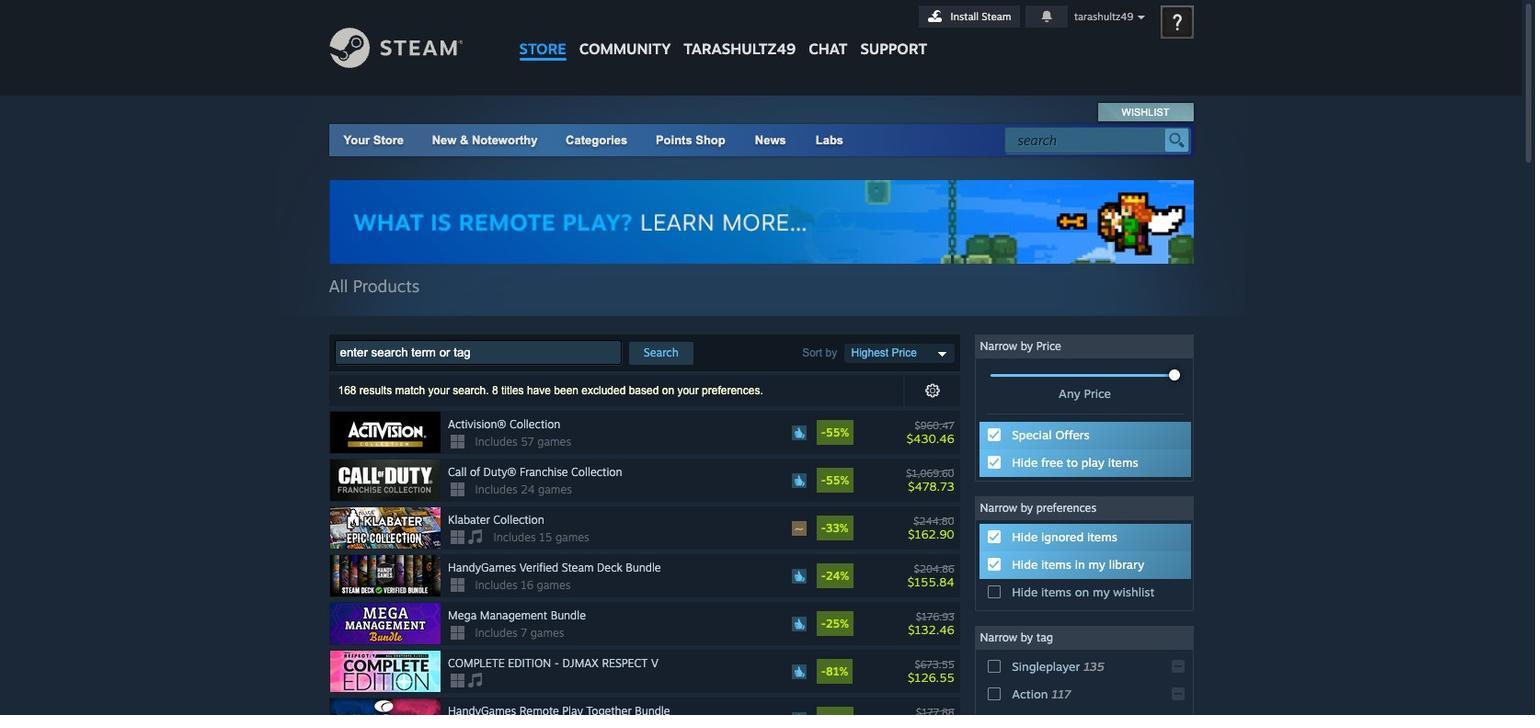 Task type: vqa. For each thing, say whether or not it's contained in the screenshot.
the right Price
yes



Task type: locate. For each thing, give the bounding box(es) containing it.
$960.47 $430.46
[[907, 419, 955, 446]]

highest
[[852, 347, 889, 360]]

tag
[[1037, 631, 1054, 645]]

your right based
[[678, 385, 699, 398]]

on
[[662, 385, 675, 398], [1075, 585, 1090, 600]]

price
[[1037, 340, 1062, 353], [892, 347, 917, 360], [1084, 387, 1112, 401]]

wishlist link
[[1099, 103, 1193, 121]]

0 horizontal spatial your
[[428, 385, 450, 398]]

-
[[821, 426, 826, 440], [821, 474, 826, 488], [821, 522, 826, 536], [821, 570, 826, 583], [821, 618, 826, 631], [555, 657, 560, 671], [821, 665, 826, 679]]

0 horizontal spatial tarashultz49
[[684, 40, 796, 58]]

0 vertical spatial my
[[1089, 558, 1106, 572]]

2 horizontal spatial price
[[1084, 387, 1112, 401]]

price up any
[[1037, 340, 1062, 353]]

games right 57
[[538, 435, 572, 449]]

steam inside install steam link
[[982, 10, 1012, 23]]

-24%
[[821, 570, 850, 583]]

includes 15 games
[[494, 531, 590, 545]]

includes down management
[[475, 627, 518, 641]]

0 vertical spatial steam
[[982, 10, 1012, 23]]

$155.84
[[908, 575, 955, 589]]

management
[[480, 609, 548, 623]]

items up hide items in my library
[[1088, 530, 1118, 545]]

0 horizontal spatial steam
[[562, 561, 594, 575]]

games
[[538, 435, 572, 449], [538, 483, 572, 497], [556, 531, 590, 545], [537, 579, 571, 593], [531, 627, 565, 641]]

&
[[460, 133, 469, 147]]

0 vertical spatial on
[[662, 385, 675, 398]]

hide down hide ignored items at the bottom right of the page
[[1012, 558, 1038, 572]]

categories link
[[566, 133, 628, 147]]

- down -33%
[[821, 570, 826, 583]]

hide down narrow by preferences
[[1012, 530, 1038, 545]]

hide for hide ignored items
[[1012, 530, 1038, 545]]

on down the in
[[1075, 585, 1090, 600]]

hide up narrow by tag
[[1012, 585, 1038, 600]]

$244.80
[[914, 515, 955, 528]]

by for narrow by tag
[[1021, 631, 1034, 645]]

tarashultz49 inside tarashultz49 link
[[684, 40, 796, 58]]

1 vertical spatial tarashultz49
[[684, 40, 796, 58]]

your right match
[[428, 385, 450, 398]]

duty®
[[484, 466, 517, 480]]

action
[[1012, 687, 1049, 702]]

2 your from the left
[[678, 385, 699, 398]]

price for any price
[[1084, 387, 1112, 401]]

chat
[[809, 40, 848, 58]]

$204.86
[[915, 563, 955, 576]]

1 vertical spatial on
[[1075, 585, 1090, 600]]

2 narrow from the top
[[980, 502, 1018, 515]]

points shop link
[[641, 124, 741, 156]]

-55% up -33%
[[821, 474, 849, 488]]

0 vertical spatial tarashultz49
[[1075, 10, 1134, 23]]

16
[[521, 579, 534, 593]]

your
[[344, 133, 370, 147]]

games down franchise
[[538, 483, 572, 497]]

narrow
[[980, 340, 1018, 353], [980, 502, 1018, 515], [980, 631, 1018, 645]]

$162.90
[[908, 527, 955, 542]]

55% up 33%
[[826, 474, 849, 488]]

-55% down sort by
[[821, 426, 849, 440]]

1 55% from the top
[[826, 426, 849, 440]]

4 hide from the top
[[1012, 585, 1038, 600]]

$673.55
[[915, 658, 955, 671]]

55% for $430.46
[[826, 426, 849, 440]]

1 horizontal spatial on
[[1075, 585, 1090, 600]]

on right based
[[662, 385, 675, 398]]

collection up 57
[[510, 418, 561, 432]]

new & noteworthy
[[432, 133, 538, 147]]

news
[[755, 133, 787, 147]]

$176.93
[[916, 611, 955, 624]]

- up -81%
[[821, 618, 826, 631]]

0 vertical spatial -55%
[[821, 426, 849, 440]]

55% down sort by
[[826, 426, 849, 440]]

- for $162.90
[[821, 522, 826, 536]]

$430.46
[[907, 431, 955, 446]]

sort
[[803, 347, 823, 360]]

1 vertical spatial my
[[1093, 585, 1110, 600]]

168
[[338, 385, 357, 398]]

shop
[[696, 133, 726, 147]]

your
[[428, 385, 450, 398], [678, 385, 699, 398]]

tarashultz49
[[1075, 10, 1134, 23], [684, 40, 796, 58]]

narrow by price
[[980, 340, 1062, 353]]

None text field
[[334, 341, 622, 365]]

includes 24 games
[[475, 483, 572, 497]]

items left the in
[[1042, 558, 1072, 572]]

play
[[1082, 456, 1105, 470]]

- for $430.46
[[821, 426, 826, 440]]

store
[[519, 40, 567, 58]]

1 your from the left
[[428, 385, 450, 398]]

my for in
[[1089, 558, 1106, 572]]

$244.80 $162.90
[[908, 515, 955, 542]]

2 vertical spatial collection
[[493, 514, 545, 527]]

franchise
[[520, 466, 568, 480]]

price right 'highest'
[[892, 347, 917, 360]]

my left wishlist
[[1093, 585, 1110, 600]]

bundle right deck
[[626, 561, 661, 575]]

your store link
[[344, 133, 404, 147]]

$1,069.60 $478.73
[[907, 467, 955, 494]]

price right any
[[1084, 387, 1112, 401]]

24%
[[826, 570, 850, 583]]

- down -25%
[[821, 665, 826, 679]]

1 horizontal spatial your
[[678, 385, 699, 398]]

labs link
[[801, 124, 859, 156]]

includes down duty®
[[475, 483, 518, 497]]

$126.55
[[908, 670, 955, 685]]

by up special
[[1021, 340, 1034, 353]]

2 -55% from the top
[[821, 474, 849, 488]]

points
[[656, 133, 693, 147]]

0 vertical spatial 55%
[[826, 426, 849, 440]]

my right the in
[[1089, 558, 1106, 572]]

1 narrow from the top
[[980, 340, 1018, 353]]

points shop
[[656, 133, 726, 147]]

-55%
[[821, 426, 849, 440], [821, 474, 849, 488]]

price inside 'link'
[[892, 347, 917, 360]]

special offers
[[1012, 428, 1090, 443]]

3 hide from the top
[[1012, 558, 1038, 572]]

been
[[554, 385, 579, 398]]

hide ignored items
[[1012, 530, 1118, 545]]

0 vertical spatial narrow
[[980, 340, 1018, 353]]

2 hide from the top
[[1012, 530, 1038, 545]]

1 -55% from the top
[[821, 426, 849, 440]]

$1,069.60
[[907, 467, 955, 480]]

-81%
[[821, 665, 849, 679]]

games right 15 on the left bottom of page
[[556, 531, 590, 545]]

1 vertical spatial narrow
[[980, 502, 1018, 515]]

highest price
[[852, 347, 917, 360]]

by left tag
[[1021, 631, 1034, 645]]

based
[[629, 385, 659, 398]]

hide for hide items in my library
[[1012, 558, 1038, 572]]

games for $478.73
[[538, 483, 572, 497]]

1 vertical spatial 55%
[[826, 474, 849, 488]]

v
[[651, 657, 659, 671]]

store link
[[513, 0, 573, 67]]

2 55% from the top
[[826, 474, 849, 488]]

0 vertical spatial collection
[[510, 418, 561, 432]]

1 vertical spatial bundle
[[551, 609, 586, 623]]

collection up includes 15 games
[[493, 514, 545, 527]]

by right sort
[[826, 347, 838, 360]]

hide left free
[[1012, 456, 1038, 470]]

1 horizontal spatial steam
[[982, 10, 1012, 23]]

steam
[[982, 10, 1012, 23], [562, 561, 594, 575]]

noteworthy
[[472, 133, 538, 147]]

search text field
[[1018, 129, 1161, 153]]

wishlist
[[1114, 585, 1155, 600]]

by left preferences
[[1021, 502, 1034, 515]]

1 vertical spatial -55%
[[821, 474, 849, 488]]

games down handygames verified steam deck bundle
[[537, 579, 571, 593]]

1 horizontal spatial bundle
[[626, 561, 661, 575]]

narrow by preferences
[[980, 502, 1097, 515]]

0 vertical spatial bundle
[[626, 561, 661, 575]]

any
[[1059, 387, 1081, 401]]

1 hide from the top
[[1012, 456, 1038, 470]]

hide
[[1012, 456, 1038, 470], [1012, 530, 1038, 545], [1012, 558, 1038, 572], [1012, 585, 1038, 600]]

all products
[[329, 276, 420, 296]]

games right 7
[[531, 627, 565, 641]]

168 results match your search. 8 titles have been excluded based on your preferences.
[[338, 385, 764, 398]]

includes down 'activision® collection'
[[475, 435, 518, 449]]

by for narrow by preferences
[[1021, 502, 1034, 515]]

55%
[[826, 426, 849, 440], [826, 474, 849, 488]]

0 horizontal spatial bundle
[[551, 609, 586, 623]]

ignored
[[1042, 530, 1084, 545]]

- down sort by
[[821, 426, 826, 440]]

edition
[[508, 657, 551, 671]]

by
[[1021, 340, 1034, 353], [826, 347, 838, 360], [1021, 502, 1034, 515], [1021, 631, 1034, 645]]

- up -24%
[[821, 522, 826, 536]]

0 horizontal spatial price
[[892, 347, 917, 360]]

- up -33%
[[821, 474, 826, 488]]

all
[[329, 276, 348, 296]]

action 117
[[1012, 687, 1071, 702]]

steam left deck
[[562, 561, 594, 575]]

collection right franchise
[[572, 466, 623, 480]]

respect
[[602, 657, 648, 671]]

bundle up djmax
[[551, 609, 586, 623]]

includes for $132.46
[[475, 627, 518, 641]]

1 vertical spatial steam
[[562, 561, 594, 575]]

2 vertical spatial narrow
[[980, 631, 1018, 645]]

includes down handygames
[[475, 579, 518, 593]]

steam right install at the top of page
[[982, 10, 1012, 23]]

hide items in my library
[[1012, 558, 1145, 572]]

call
[[448, 466, 467, 480]]



Task type: describe. For each thing, give the bounding box(es) containing it.
have
[[527, 385, 551, 398]]

33%
[[826, 522, 849, 536]]

-55% for $430.46
[[821, 426, 849, 440]]

search
[[644, 346, 679, 360]]

your store
[[344, 133, 404, 147]]

chat link
[[803, 0, 854, 63]]

includes for $430.46
[[475, 435, 518, 449]]

includes for $155.84
[[475, 579, 518, 593]]

includes 57 games
[[475, 435, 572, 449]]

$478.73
[[909, 479, 955, 494]]

of
[[470, 466, 480, 480]]

install steam
[[951, 10, 1012, 23]]

items down hide items in my library
[[1042, 585, 1072, 600]]

to
[[1067, 456, 1079, 470]]

results
[[360, 385, 392, 398]]

- for $132.46
[[821, 618, 826, 631]]

tarashultz49 link
[[678, 0, 803, 67]]

complete edition - djmax respect v
[[448, 657, 659, 671]]

games for $132.46
[[531, 627, 565, 641]]

activision®
[[448, 418, 506, 432]]

wishlist
[[1122, 107, 1170, 118]]

labs
[[816, 133, 844, 147]]

in
[[1075, 558, 1086, 572]]

-25%
[[821, 618, 849, 631]]

install steam link
[[919, 6, 1020, 28]]

games for $430.46
[[538, 435, 572, 449]]

products
[[353, 276, 420, 296]]

3 narrow from the top
[[980, 631, 1018, 645]]

any price
[[1059, 387, 1112, 401]]

djmax
[[563, 657, 599, 671]]

install
[[951, 10, 979, 23]]

titles
[[501, 385, 524, 398]]

1 vertical spatial collection
[[572, 466, 623, 480]]

- for $126.55
[[821, 665, 826, 679]]

store
[[373, 133, 404, 147]]

collection for $430.46
[[510, 418, 561, 432]]

55% for $478.73
[[826, 474, 849, 488]]

hide items on my wishlist
[[1012, 585, 1155, 600]]

8
[[492, 385, 498, 398]]

57
[[521, 435, 534, 449]]

deck
[[597, 561, 623, 575]]

verified
[[520, 561, 559, 575]]

hide for hide free to play items
[[1012, 456, 1038, 470]]

by for sort by
[[826, 347, 838, 360]]

includes 7 games
[[475, 627, 565, 641]]

categories
[[566, 133, 628, 147]]

includes 16 games
[[475, 579, 571, 593]]

narrow for hide
[[980, 502, 1018, 515]]

singleplayer 135
[[1012, 660, 1105, 675]]

games for $155.84
[[537, 579, 571, 593]]

new & noteworthy link
[[432, 133, 538, 147]]

135
[[1084, 660, 1105, 675]]

news link
[[741, 124, 801, 156]]

- for $155.84
[[821, 570, 826, 583]]

by for narrow by price
[[1021, 340, 1034, 353]]

-55% for $478.73
[[821, 474, 849, 488]]

handygames
[[448, 561, 516, 575]]

collection for $162.90
[[493, 514, 545, 527]]

sort by
[[803, 347, 838, 360]]

narrow for any
[[980, 340, 1018, 353]]

items right play
[[1109, 456, 1139, 470]]

highest price link
[[844, 344, 955, 364]]

$960.47
[[915, 419, 955, 432]]

includes down klabater collection
[[494, 531, 536, 545]]

mega
[[448, 609, 477, 623]]

match
[[395, 385, 425, 398]]

0 horizontal spatial on
[[662, 385, 675, 398]]

$673.55 $126.55
[[908, 658, 955, 685]]

narrow by tag
[[980, 631, 1054, 645]]

includes for $478.73
[[475, 483, 518, 497]]

handygames verified steam deck bundle
[[448, 561, 661, 575]]

mega management bundle
[[448, 609, 586, 623]]

my for on
[[1093, 585, 1110, 600]]

community
[[579, 40, 671, 58]]

preferences.
[[702, 385, 764, 398]]

library
[[1110, 558, 1145, 572]]

- for $478.73
[[821, 474, 826, 488]]

hide for hide items on my wishlist
[[1012, 585, 1038, 600]]

1 horizontal spatial price
[[1037, 340, 1062, 353]]

special
[[1012, 428, 1052, 443]]

- left djmax
[[555, 657, 560, 671]]

$204.86 $155.84
[[908, 563, 955, 589]]

complete
[[448, 657, 505, 671]]

preferences
[[1037, 502, 1097, 515]]

24
[[521, 483, 535, 497]]

$132.46
[[908, 623, 955, 637]]

community link
[[573, 0, 678, 67]]

price for highest price
[[892, 347, 917, 360]]

search button
[[629, 342, 694, 365]]

search.
[[453, 385, 489, 398]]

-33%
[[821, 522, 849, 536]]

117
[[1052, 687, 1071, 702]]

15
[[539, 531, 552, 545]]

klabater collection
[[448, 514, 545, 527]]

1 horizontal spatial tarashultz49
[[1075, 10, 1134, 23]]

klabater
[[448, 514, 490, 527]]

7
[[521, 627, 527, 641]]

25%
[[826, 618, 849, 631]]



